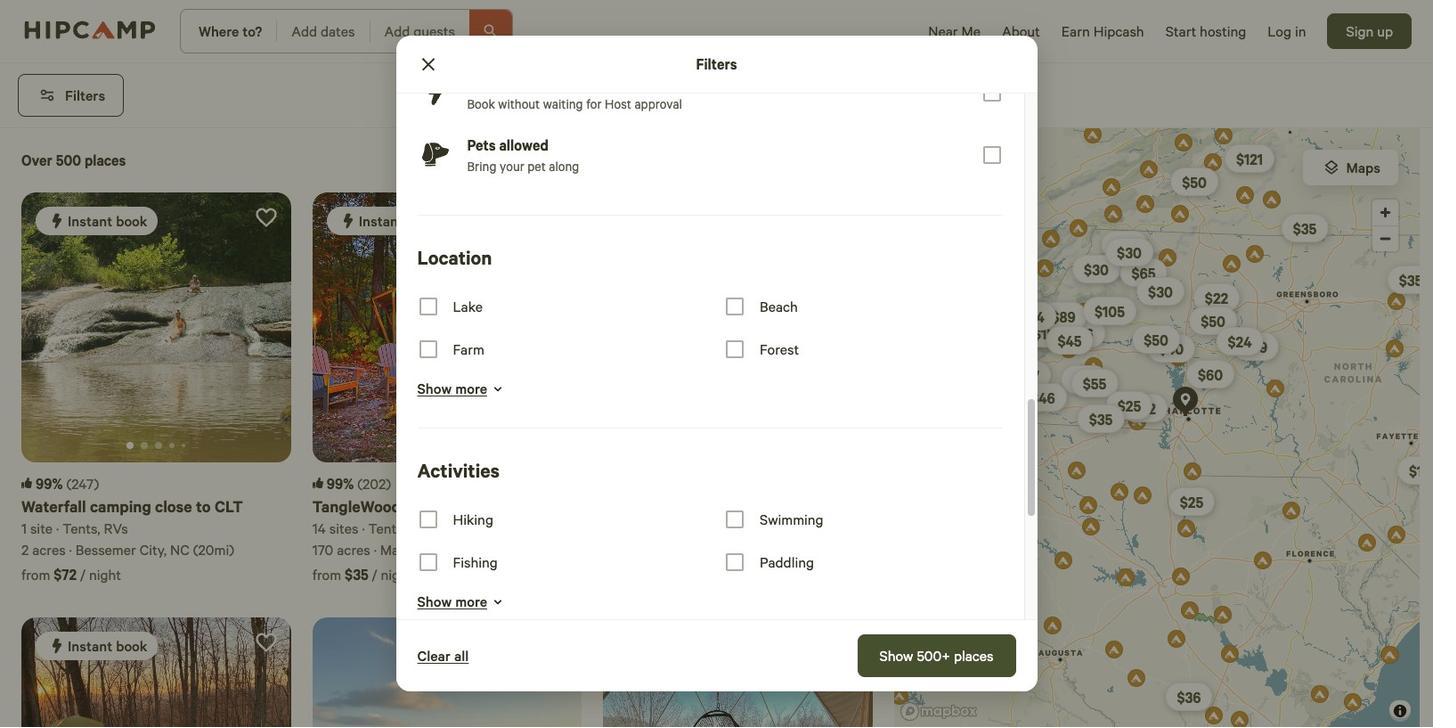 Task type: locate. For each thing, give the bounding box(es) containing it.
0 vertical spatial $25
[[1118, 396, 1142, 415]]

add for add guests
[[384, 21, 410, 40]]

$25 inside $25 $35
[[1118, 396, 1142, 415]]

nc left (48mi)
[[734, 540, 754, 558]]

· right sites
[[362, 518, 365, 537]]

1 horizontal spatial $15 button
[[1398, 456, 1434, 485]]

night for creekside
[[381, 565, 413, 583]]

current image image
[[127, 442, 134, 449], [141, 442, 148, 449], [155, 442, 162, 449], [170, 443, 175, 448], [182, 443, 186, 447]]

0 vertical spatial more
[[455, 379, 487, 397]]

99% up waterfall
[[36, 474, 63, 492]]

$22
[[1206, 289, 1229, 307]]

campsites
[[480, 495, 556, 517]]

the
[[604, 495, 631, 517]]

2 tents, from the left
[[369, 518, 406, 537]]

1 acres from the left
[[32, 540, 66, 558]]

/ for waterfall
[[80, 565, 86, 583]]

book for 1 site
[[116, 211, 147, 230]]

$89 for right $89 button
[[1052, 307, 1076, 326]]

book for 14 sites
[[407, 211, 439, 230]]

1 vertical spatial show
[[417, 592, 452, 610]]

from $35 / night
[[313, 565, 413, 583]]

$121 button
[[1225, 144, 1275, 173]]

$46 button up "$55" button
[[1058, 319, 1106, 347]]

1 horizontal spatial from
[[313, 565, 341, 583]]

nc inside the waterfall camping close to clt 1 site · tents, rvs 2 acres · bessemer city, nc (20mi)
[[170, 540, 190, 558]]

1 horizontal spatial $89 button
[[1040, 302, 1088, 331]]

$30 up $65
[[1118, 243, 1142, 262]]

2 horizontal spatial nc
[[734, 540, 754, 558]]

0 horizontal spatial $36 button
[[1062, 365, 1109, 394]]

1 horizontal spatial nc
[[430, 540, 449, 558]]

$22 button
[[1194, 283, 1241, 312]]

farm
[[453, 339, 485, 358]]

more down "farm"
[[455, 379, 487, 397]]

$46 down $27
[[1031, 388, 1056, 407]]

2 vertical spatial show
[[880, 646, 914, 664]]

0 horizontal spatial acres
[[32, 540, 66, 558]]

2 night from the left
[[381, 565, 413, 583]]

where to?
[[199, 21, 262, 40]]

1 horizontal spatial $36
[[1178, 688, 1202, 707]]

1 horizontal spatial $89
[[1052, 307, 1076, 326]]

1 vertical spatial $89
[[883, 425, 907, 444]]

0 vertical spatial filters
[[696, 54, 737, 73]]

tents, inside 'tanglewood creekside campsites 14 sites · tents, rvs, lodging 170 acres · marion, nc (74mi)'
[[369, 518, 406, 537]]

show inside show 500+ places button
[[880, 646, 914, 664]]

for
[[586, 95, 602, 112]]

1 tents, from the left
[[63, 518, 100, 537]]

from down 170
[[313, 565, 341, 583]]

0 vertical spatial $72
[[1134, 399, 1157, 418]]

0 horizontal spatial $72
[[54, 565, 77, 583]]

acres inside 'tanglewood creekside campsites 14 sites · tents, rvs, lodging 170 acres · marion, nc (74mi)'
[[337, 540, 370, 558]]

1 vertical spatial more
[[455, 592, 487, 610]]

filters inside button
[[65, 86, 105, 104]]

1 vertical spatial places
[[954, 646, 994, 664]]

$70 $30
[[1085, 236, 1138, 279]]

from for waterfall camping close to clt
[[21, 565, 50, 583]]

pets
[[467, 135, 496, 154]]

1 show more button from the top
[[417, 378, 487, 399]]

add left dates
[[292, 21, 317, 40]]

3 acres from the left
[[623, 540, 656, 558]]

0 horizontal spatial add
[[292, 21, 317, 40]]

$46 up "$55" button
[[1070, 324, 1094, 343]]

0 vertical spatial show more
[[417, 379, 487, 397]]

1 from from the left
[[21, 565, 50, 583]]

night down marion, at the bottom left of page
[[381, 565, 413, 583]]

night down "bessemer" on the left
[[89, 565, 121, 583]]

1 horizontal spatial $72
[[1134, 399, 1157, 418]]

0 horizontal spatial $30
[[1085, 260, 1109, 279]]

1 vertical spatial $36
[[1178, 688, 1202, 707]]

14
[[313, 518, 326, 537]]

1 horizontal spatial $15
[[1410, 462, 1431, 480]]

(74mi)
[[453, 540, 493, 558]]

instant for 24 acres · lexington, nc (48mi)
[[650, 211, 695, 230]]

tents, inside the waterfall camping close to clt 1 site · tents, rvs 2 acres · bessemer city, nc (20mi)
[[63, 518, 100, 537]]

show more down fishing on the bottom left of the page
[[417, 592, 487, 610]]

1 nc from the left
[[170, 540, 190, 558]]

all
[[454, 646, 469, 665]]

guests
[[414, 21, 455, 40]]

0 horizontal spatial filters
[[65, 86, 105, 104]]

show left 500+
[[880, 646, 914, 664]]

0 horizontal spatial 99%
[[36, 474, 63, 492]]

add left guests
[[384, 21, 410, 40]]

1 horizontal spatial 99%
[[327, 474, 354, 492]]

$36
[[1073, 371, 1098, 389], [1178, 688, 1202, 707]]

maps button
[[1304, 150, 1399, 185]]

0 horizontal spatial /
[[80, 565, 86, 583]]

bring
[[467, 158, 497, 175]]

acres down site at the bottom of the page
[[32, 540, 66, 558]]

0 horizontal spatial $25
[[1118, 396, 1142, 415]]

from down the 2 at the left bottom of the page
[[21, 565, 50, 583]]

$45
[[1058, 331, 1082, 350]]

$46 button left the '$55'
[[1020, 383, 1067, 412]]

2 nc from the left
[[430, 540, 449, 558]]

lexington,
[[666, 540, 731, 558]]

nc inside 'tanglewood creekside campsites 14 sites · tents, rvs, lodging 170 acres · marion, nc (74mi)'
[[430, 540, 449, 558]]

1 vertical spatial filters
[[65, 86, 105, 104]]

allowed
[[499, 135, 549, 154]]

abbotts
[[749, 495, 807, 517]]

1 horizontal spatial add
[[384, 21, 410, 40]]

city,
[[140, 540, 167, 558]]

1 vertical spatial $46
[[1031, 388, 1056, 407]]

paddling
[[760, 552, 814, 571]]

in
[[1295, 21, 1307, 40]]

2 show more from the top
[[417, 592, 487, 610]]

tents, up "bessemer" on the left
[[63, 518, 100, 537]]

more down fishing on the bottom left of the page
[[455, 592, 487, 610]]

99% (247)
[[36, 474, 99, 492]]

$35 button
[[1282, 214, 1329, 242], [1388, 266, 1434, 294], [1033, 320, 1080, 348], [988, 372, 1035, 400], [1078, 405, 1125, 433]]

2 horizontal spatial acres
[[623, 540, 656, 558]]

1 horizontal spatial acres
[[337, 540, 370, 558]]

0 horizontal spatial tents,
[[63, 518, 100, 537]]

sign up
[[1347, 21, 1394, 40]]

camping
[[90, 495, 151, 517]]

1 vertical spatial $36 button
[[1166, 682, 1213, 711]]

hipcash
[[1094, 21, 1145, 40]]

99% for tanglewood creekside campsites
[[327, 474, 354, 492]]

nc right city,
[[170, 540, 190, 558]]

0 horizontal spatial night
[[89, 565, 121, 583]]

2 add from the left
[[384, 21, 410, 40]]

· left marion, at the bottom left of page
[[374, 540, 377, 558]]

show up activities in the left of the page
[[417, 379, 452, 397]]

2 acres from the left
[[337, 540, 370, 558]]

map marker element
[[1174, 387, 1199, 416]]

places inside show 500+ places button
[[954, 646, 994, 664]]

$44
[[1020, 307, 1045, 326]]

acres inside the waterfall camping close to clt 1 site · tents, rvs 2 acres · bessemer city, nc (20mi)
[[32, 540, 66, 558]]

$89 button
[[1040, 302, 1088, 331], [871, 420, 918, 448]]

0 vertical spatial show more button
[[417, 378, 487, 399]]

from for tanglewood creekside campsites
[[313, 565, 341, 583]]

1 99% from the left
[[36, 474, 63, 492]]

tents, up marion, at the bottom left of page
[[369, 518, 406, 537]]

0 vertical spatial places
[[85, 151, 126, 169]]

$30 up $35 $79 on the right top of the page
[[1149, 282, 1174, 301]]

$72 inside button
[[1134, 399, 1157, 418]]

2 from from the left
[[313, 565, 341, 583]]

$35 button down $44
[[988, 372, 1035, 400]]

1 horizontal spatial $25
[[1181, 493, 1204, 511]]

1 add from the left
[[292, 21, 317, 40]]

1 horizontal spatial $46
[[1070, 324, 1094, 343]]

nc
[[170, 540, 190, 558], [430, 540, 449, 558], [734, 540, 754, 558]]

0 vertical spatial show
[[417, 379, 452, 397]]

0 vertical spatial $89
[[1052, 307, 1076, 326]]

add
[[292, 21, 317, 40], [384, 21, 410, 40]]

$40
[[1159, 339, 1184, 358]]

0 horizontal spatial nc
[[170, 540, 190, 558]]

instant book
[[68, 211, 147, 230], [359, 211, 439, 230], [650, 211, 730, 230], [68, 636, 147, 655]]

1 horizontal spatial night
[[381, 565, 413, 583]]

book
[[116, 211, 147, 230], [407, 211, 439, 230], [698, 211, 730, 230], [116, 636, 147, 655]]

0 horizontal spatial places
[[85, 151, 126, 169]]

$72
[[1134, 399, 1157, 418], [54, 565, 77, 583]]

activities
[[417, 457, 500, 483]]

$72 left map marker 'element'
[[1134, 399, 1157, 418]]

near me
[[929, 21, 981, 40]]

99%
[[36, 474, 63, 492], [327, 474, 354, 492]]

pet
[[528, 158, 546, 175]]

places right 500+
[[954, 646, 994, 664]]

1 more from the top
[[455, 379, 487, 397]]

0 vertical spatial $36
[[1073, 371, 1098, 389]]

acres right 24 on the bottom of the page
[[623, 540, 656, 558]]

1 vertical spatial $25
[[1181, 493, 1204, 511]]

$50
[[1183, 173, 1207, 192], [1201, 312, 1226, 331], [1144, 331, 1169, 349]]

$65
[[1132, 264, 1156, 282]]

to
[[196, 495, 211, 517]]

fishing
[[453, 552, 498, 571]]

more
[[455, 379, 487, 397], [455, 592, 487, 610]]

$35 button down the '$55'
[[1078, 405, 1125, 433]]

1 horizontal spatial /
[[372, 565, 377, 583]]

$35 button up $27 button
[[1033, 320, 1080, 348]]

about
[[1002, 21, 1041, 40]]

show more button down "farm"
[[417, 378, 487, 399]]

$45 button
[[1047, 326, 1094, 355]]

near
[[929, 21, 958, 40]]

0 horizontal spatial $89 button
[[871, 420, 918, 448]]

zoom in image
[[1373, 200, 1399, 225]]

$72 down "bessemer" on the left
[[54, 565, 77, 583]]

500+
[[917, 646, 951, 664]]

from $72 / night
[[21, 565, 121, 583]]

2 more from the top
[[455, 592, 487, 610]]

2 / from the left
[[372, 565, 377, 583]]

1 vertical spatial show more button
[[417, 591, 487, 612]]

instant
[[68, 211, 112, 230], [359, 211, 404, 230], [650, 211, 695, 230], [68, 636, 112, 655]]

0 horizontal spatial $89
[[883, 425, 907, 444]]

close
[[155, 495, 192, 517]]

places right "500"
[[85, 151, 126, 169]]

2 99% from the left
[[327, 474, 354, 492]]

toggle attribution image
[[1395, 701, 1406, 721]]

· left lexington,
[[659, 540, 662, 558]]

$35
[[1294, 219, 1317, 238], [1400, 271, 1423, 290], [1045, 325, 1069, 344], [1000, 377, 1023, 396], [1090, 410, 1113, 429], [345, 565, 369, 583]]

0 horizontal spatial $46
[[1031, 388, 1056, 407]]

map region
[[895, 128, 1420, 727]]

1 vertical spatial $72
[[54, 565, 77, 583]]

1 / from the left
[[80, 565, 86, 583]]

maps
[[1347, 158, 1381, 176]]

1 vertical spatial $25 button
[[1169, 487, 1216, 516]]

99% for waterfall camping close to clt
[[36, 474, 63, 492]]

1 vertical spatial show more
[[417, 592, 487, 610]]

start
[[1166, 21, 1197, 40]]

hosting
[[1200, 21, 1247, 40]]

0 vertical spatial $15 button
[[1022, 319, 1067, 347]]

$79 button
[[1233, 332, 1280, 361]]

$79
[[1245, 338, 1268, 356]]

1 vertical spatial $15
[[1410, 462, 1431, 480]]

99% up tanglewood
[[327, 474, 354, 492]]

$105 button
[[1084, 297, 1137, 325]]

show more down "farm"
[[417, 379, 487, 397]]

swimming
[[760, 510, 824, 528]]

sites
[[329, 518, 359, 537]]

$30 down $70 button
[[1085, 260, 1109, 279]]

0 vertical spatial $46
[[1070, 324, 1094, 343]]

0 horizontal spatial $25 button
[[1107, 391, 1153, 420]]

0 horizontal spatial from
[[21, 565, 50, 583]]

/
[[80, 565, 86, 583], [372, 565, 377, 583]]

1 horizontal spatial places
[[954, 646, 994, 664]]

0 horizontal spatial $15
[[1034, 324, 1055, 343]]

$55
[[1083, 374, 1107, 393]]

lodging
[[440, 518, 491, 537]]

1 horizontal spatial $36 button
[[1166, 682, 1213, 711]]

show more button down fishing on the bottom left of the page
[[417, 591, 487, 612]]

$65 button
[[1121, 258, 1168, 287]]

1 horizontal spatial $30
[[1118, 243, 1142, 262]]

0 vertical spatial $89 button
[[1040, 302, 1088, 331]]

acres down sites
[[337, 540, 370, 558]]

book
[[467, 95, 495, 112]]

1 night from the left
[[89, 565, 121, 583]]

show up clear at the left bottom of the page
[[417, 592, 452, 610]]

log
[[1268, 21, 1292, 40]]

0 vertical spatial $46 button
[[1058, 319, 1106, 347]]

1 horizontal spatial tents,
[[369, 518, 406, 537]]

nc down rvs,
[[430, 540, 449, 558]]



Task type: describe. For each thing, give the bounding box(es) containing it.
0 horizontal spatial $36
[[1073, 371, 1098, 389]]

1
[[21, 518, 27, 537]]

your
[[500, 158, 525, 175]]

0 vertical spatial $15
[[1034, 324, 1055, 343]]

zoom out image
[[1373, 226, 1399, 251]]

rvs,
[[410, 518, 437, 537]]

1 vertical spatial $15 button
[[1398, 456, 1434, 485]]

places for show 500+ places
[[954, 646, 994, 664]]

$46 for $46 button to the top
[[1070, 324, 1094, 343]]

sign up button
[[1328, 13, 1412, 49]]

500
[[56, 151, 81, 169]]

creekside
[[405, 495, 477, 517]]

$105
[[1095, 302, 1125, 321]]

waiting
[[543, 95, 583, 112]]

1 show more from the top
[[417, 379, 487, 397]]

(202)
[[357, 474, 391, 492]]

/ for tanglewood
[[372, 565, 377, 583]]

· up from $72 / night
[[69, 540, 72, 558]]

lake
[[453, 297, 483, 315]]

waterfall
[[21, 495, 86, 517]]

clear
[[417, 646, 451, 665]]

instant for 1 site
[[68, 211, 112, 230]]

$25 $35
[[1090, 396, 1142, 429]]

$35 button down maps button
[[1282, 214, 1329, 242]]

2
[[21, 540, 29, 558]]

beach
[[760, 297, 798, 315]]

0 vertical spatial $25 button
[[1107, 391, 1153, 420]]

$72 button
[[1122, 394, 1168, 422]]

where
[[199, 21, 239, 40]]

instant book for 24 acres · lexington, nc (48mi)
[[650, 211, 730, 230]]

site
[[30, 518, 53, 537]]

up
[[1378, 21, 1394, 40]]

(247)
[[66, 474, 99, 492]]

instant book for 14 sites
[[359, 211, 439, 230]]

sign
[[1347, 21, 1374, 40]]

log in button
[[1257, 0, 1317, 62]]

clear all button
[[417, 645, 469, 666]]

$40 button
[[1148, 334, 1196, 363]]

the dancing pig on abbotts creek
[[604, 495, 853, 517]]

night for camping
[[89, 565, 121, 583]]

show 500+ places button
[[858, 634, 1016, 677]]

1 horizontal spatial filters
[[696, 54, 737, 73]]

$70
[[1113, 236, 1138, 255]]

0 horizontal spatial $15 button
[[1022, 319, 1067, 347]]

add for add dates
[[292, 21, 317, 40]]

start hosting link
[[1155, 0, 1257, 62]]

$60
[[1199, 365, 1224, 384]]

2 show more button from the top
[[417, 591, 487, 612]]

$30 inside $70 $30
[[1085, 260, 1109, 279]]

$24 button
[[1217, 327, 1264, 356]]

tanglewood creekside campsites 14 sites · tents, rvs, lodging 170 acres · marion, nc (74mi)
[[313, 495, 556, 558]]

(20mi)
[[193, 540, 234, 558]]

me
[[962, 21, 981, 40]]

1 horizontal spatial $25 button
[[1169, 487, 1216, 516]]

earn hipcash
[[1062, 21, 1145, 40]]

book without waiting for host approval
[[467, 95, 682, 112]]

0 vertical spatial $36 button
[[1062, 365, 1109, 394]]

dates
[[321, 21, 355, 40]]

near me button
[[918, 0, 992, 62]]

1 vertical spatial $89 button
[[871, 420, 918, 448]]

3 nc from the left
[[734, 540, 754, 558]]

creek
[[811, 495, 853, 517]]

start hosting
[[1166, 21, 1247, 40]]

over 500 places
[[21, 151, 126, 169]]

instant for 14 sites
[[359, 211, 404, 230]]

$70 button
[[1102, 231, 1149, 259]]

(48mi)
[[757, 540, 798, 558]]

$35 $79
[[1045, 325, 1268, 356]]

without
[[498, 95, 540, 112]]

forest
[[760, 339, 799, 358]]

marion,
[[380, 540, 426, 558]]

along
[[549, 158, 579, 175]]

tanglewood
[[313, 495, 401, 517]]

approval
[[635, 95, 682, 112]]

instant book for 1 site
[[68, 211, 147, 230]]

location
[[417, 244, 492, 270]]

places for over 500 places
[[85, 151, 126, 169]]

over
[[21, 151, 52, 169]]

show 500+ places
[[880, 646, 994, 664]]

dancing
[[635, 495, 694, 517]]

log in
[[1268, 21, 1307, 40]]

24
[[604, 540, 619, 558]]

$24
[[1228, 332, 1252, 351]]

2 horizontal spatial $30
[[1149, 282, 1174, 301]]

book for 24 acres · lexington, nc (48mi)
[[698, 211, 730, 230]]

$35 inside $25 $35
[[1090, 410, 1113, 429]]

$46 for the bottommost $46 button
[[1031, 388, 1056, 407]]

clt
[[215, 495, 243, 517]]

$25 for $25
[[1181, 493, 1204, 511]]

add guests
[[384, 21, 455, 40]]

· right site at the bottom of the page
[[56, 518, 59, 537]]

$25 for $25 $35
[[1118, 396, 1142, 415]]

add dates
[[292, 21, 355, 40]]

$35 inside $35 $79
[[1045, 325, 1069, 344]]

24 acres · lexington, nc (48mi)
[[604, 540, 798, 558]]

earn
[[1062, 21, 1090, 40]]

1 vertical spatial $46 button
[[1020, 383, 1067, 412]]

$89 for the bottommost $89 button
[[883, 425, 907, 444]]

host
[[605, 95, 632, 112]]

$35 button down zoom out icon
[[1388, 266, 1434, 294]]

rvs
[[104, 518, 128, 537]]

about button
[[992, 0, 1051, 62]]

$55 button
[[1072, 369, 1119, 397]]

$44 button
[[1009, 302, 1057, 331]]



